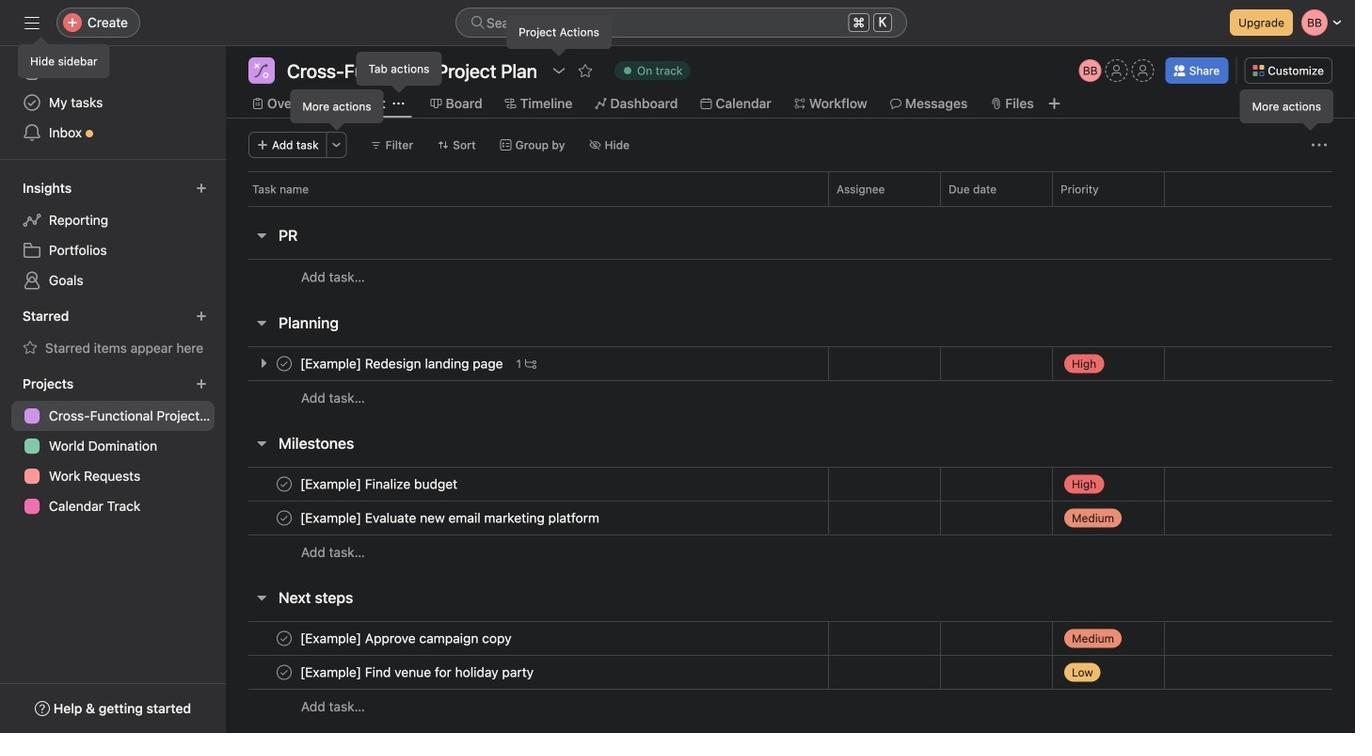 Task type: describe. For each thing, give the bounding box(es) containing it.
header milestones tree grid
[[226, 467, 1356, 570]]

new project or portfolio image
[[196, 379, 207, 390]]

tab actions image
[[393, 98, 405, 109]]

task name text field for header next steps 'tree grid'
[[297, 629, 518, 648]]

insights element
[[0, 171, 226, 299]]

Mark complete checkbox
[[273, 628, 296, 650]]

show options image
[[552, 63, 567, 78]]

mark complete checkbox inside [example] redesign landing page cell
[[273, 353, 296, 375]]

add to starred image
[[578, 63, 593, 78]]

[example] find venue for holiday party cell
[[226, 655, 829, 690]]

mark complete image for task name text box inside the [example] evaluate new email marketing platform cell
[[273, 507, 296, 530]]

expand subtask list for the task [example] redesign landing page image
[[256, 356, 271, 371]]

mark complete checkbox for task name text box in [example] find venue for holiday party 'cell'
[[273, 662, 296, 684]]

add items to starred image
[[196, 311, 207, 322]]

header planning tree grid
[[226, 347, 1356, 415]]

projects element
[[0, 367, 226, 525]]

task name text field for task name text field inside the [example] approve campaign copy cell
[[297, 663, 540, 682]]

tooltip up more actions image
[[1242, 90, 1333, 128]]

1 mark complete image from the top
[[273, 353, 296, 375]]

[example] evaluate new email marketing platform cell
[[226, 501, 829, 536]]

1 collapse task list for this group image from the top
[[254, 228, 269, 243]]

1 subtask image
[[526, 358, 537, 370]]

line_and_symbols image
[[254, 63, 269, 78]]

add tab image
[[1048, 96, 1063, 111]]

global element
[[0, 46, 226, 159]]

collapse task list for this group image for [example] approve campaign copy cell
[[254, 590, 269, 605]]

more actions image
[[331, 139, 342, 151]]

Search tasks, projects, and more text field
[[456, 8, 908, 38]]

more actions image
[[1313, 137, 1328, 153]]

mark complete image for task name text field within the [example] finalize budget 'cell'
[[273, 473, 296, 496]]



Task type: vqa. For each thing, say whether or not it's contained in the screenshot.
The Attachments: Add A File To This Task, Alert: Asana Invitation Could Not Be Delivered To Ahmedhamoudee23@Email.Com "image"
no



Task type: locate. For each thing, give the bounding box(es) containing it.
mark complete image inside [example] evaluate new email marketing platform cell
[[273, 507, 296, 530]]

mark complete image inside [example] find venue for holiday party 'cell'
[[273, 662, 296, 684]]

3 mark complete checkbox from the top
[[273, 507, 296, 530]]

mark complete image for task name text box in [example] find venue for holiday party 'cell'
[[273, 662, 296, 684]]

None field
[[456, 8, 908, 38]]

row
[[226, 171, 1356, 206], [249, 205, 1333, 207], [226, 259, 1356, 295], [226, 347, 1356, 381], [226, 380, 1356, 415], [226, 467, 1356, 502], [226, 501, 1356, 536], [226, 535, 1356, 570], [226, 621, 1356, 656], [226, 655, 1356, 690], [226, 689, 1356, 724]]

2 vertical spatial mark complete image
[[273, 507, 296, 530]]

mark complete image
[[273, 628, 296, 650], [273, 662, 296, 684]]

collapse task list for this group image
[[254, 436, 269, 451], [254, 590, 269, 605]]

tooltip up tab actions icon
[[357, 53, 441, 90]]

0 vertical spatial mark complete image
[[273, 353, 296, 375]]

0 vertical spatial mark complete image
[[273, 628, 296, 650]]

task name text field inside [example] find venue for holiday party 'cell'
[[297, 663, 540, 682]]

header next steps tree grid
[[226, 621, 1356, 724]]

1 vertical spatial collapse task list for this group image
[[254, 590, 269, 605]]

1 vertical spatial mark complete image
[[273, 473, 296, 496]]

tooltip
[[508, 16, 611, 54], [19, 40, 109, 77], [357, 53, 441, 90], [291, 90, 383, 128], [1242, 90, 1333, 128]]

tooltip up show options icon
[[508, 16, 611, 54]]

1 vertical spatial collapse task list for this group image
[[254, 315, 269, 331]]

1 task name text field from the top
[[297, 355, 509, 373]]

2 vertical spatial task name text field
[[297, 629, 518, 648]]

1 vertical spatial task name text field
[[297, 663, 540, 682]]

1 collapse task list for this group image from the top
[[254, 436, 269, 451]]

tooltip down hide sidebar icon
[[19, 40, 109, 77]]

task name text field inside [example] finalize budget 'cell'
[[297, 475, 463, 494]]

0 vertical spatial collapse task list for this group image
[[254, 228, 269, 243]]

2 task name text field from the top
[[297, 475, 463, 494]]

tooltip up more actions icon
[[291, 90, 383, 128]]

2 mark complete checkbox from the top
[[273, 473, 296, 496]]

0 vertical spatial task name text field
[[297, 509, 605, 528]]

2 collapse task list for this group image from the top
[[254, 590, 269, 605]]

Mark complete checkbox
[[273, 353, 296, 375], [273, 473, 296, 496], [273, 507, 296, 530], [273, 662, 296, 684]]

0 vertical spatial task name text field
[[297, 355, 509, 373]]

[example] approve campaign copy cell
[[226, 621, 829, 656]]

[example] redesign landing page cell
[[226, 347, 829, 381]]

Task name text field
[[297, 355, 509, 373], [297, 475, 463, 494], [297, 629, 518, 648]]

task name text field for task name text field within the [example] finalize budget 'cell'
[[297, 509, 605, 528]]

2 task name text field from the top
[[297, 663, 540, 682]]

task name text field inside [example] evaluate new email marketing platform cell
[[297, 509, 605, 528]]

collapse task list for this group image
[[254, 228, 269, 243], [254, 315, 269, 331]]

mark complete checkbox inside [example] finalize budget 'cell'
[[273, 473, 296, 496]]

3 mark complete image from the top
[[273, 507, 296, 530]]

new insights image
[[196, 183, 207, 194]]

1 mark complete checkbox from the top
[[273, 353, 296, 375]]

manage project members image
[[1080, 59, 1102, 82]]

mark complete image inside [example] finalize budget 'cell'
[[273, 473, 296, 496]]

4 mark complete checkbox from the top
[[273, 662, 296, 684]]

mark complete checkbox inside [example] evaluate new email marketing platform cell
[[273, 507, 296, 530]]

collapse task list for this group image for [example] finalize budget 'cell'
[[254, 436, 269, 451]]

3 task name text field from the top
[[297, 629, 518, 648]]

[example] finalize budget cell
[[226, 467, 829, 502]]

task name text field inside [example] redesign landing page cell
[[297, 355, 509, 373]]

mark complete checkbox inside [example] find venue for holiday party 'cell'
[[273, 662, 296, 684]]

Task name text field
[[297, 509, 605, 528], [297, 663, 540, 682]]

mark complete image for task name text field inside the [example] approve campaign copy cell
[[273, 628, 296, 650]]

mark complete checkbox for task name text field within the [example] finalize budget 'cell'
[[273, 473, 296, 496]]

mark complete image
[[273, 353, 296, 375], [273, 473, 296, 496], [273, 507, 296, 530]]

mark complete image inside [example] approve campaign copy cell
[[273, 628, 296, 650]]

1 vertical spatial mark complete image
[[273, 662, 296, 684]]

task name text field for the header milestones tree grid
[[297, 475, 463, 494]]

starred element
[[0, 299, 226, 367]]

0 vertical spatial collapse task list for this group image
[[254, 436, 269, 451]]

2 mark complete image from the top
[[273, 473, 296, 496]]

1 vertical spatial task name text field
[[297, 475, 463, 494]]

2 mark complete image from the top
[[273, 662, 296, 684]]

task name text field inside [example] approve campaign copy cell
[[297, 629, 518, 648]]

hide sidebar image
[[24, 15, 40, 30]]

mark complete checkbox for task name text box inside the [example] evaluate new email marketing platform cell
[[273, 507, 296, 530]]

1 task name text field from the top
[[297, 509, 605, 528]]

None text field
[[282, 57, 542, 84]]

2 collapse task list for this group image from the top
[[254, 315, 269, 331]]

1 mark complete image from the top
[[273, 628, 296, 650]]



